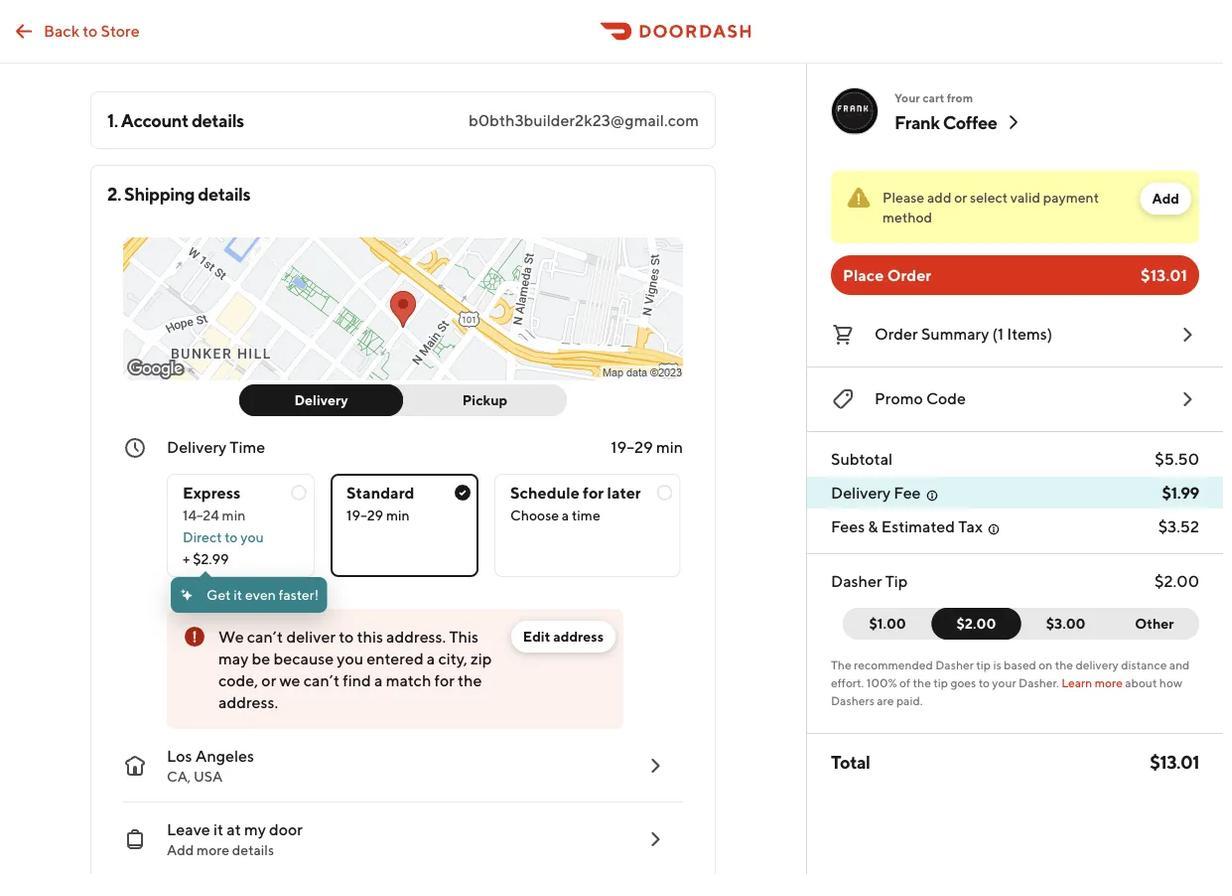 Task type: locate. For each thing, give the bounding box(es) containing it.
choose
[[511, 507, 559, 523]]

can't down because
[[304, 671, 340, 690]]

more
[[1095, 675, 1123, 689], [197, 842, 229, 858]]

0 horizontal spatial add
[[167, 842, 194, 858]]

to left your
[[979, 675, 990, 689]]

to inside the recommended dasher tip is based on the delivery distance and effort. 100% of the tip goes to your dasher.
[[979, 675, 990, 689]]

learn more
[[1062, 675, 1123, 689]]

dasher up goes on the bottom right
[[936, 658, 974, 672]]

0 vertical spatial or
[[955, 189, 968, 206]]

1 horizontal spatial it
[[234, 587, 243, 603]]

time
[[572, 507, 601, 523]]

0 vertical spatial for
[[583, 483, 604, 502]]

1 vertical spatial can't
[[304, 671, 340, 690]]

0 horizontal spatial address.
[[219, 693, 278, 712]]

+
[[183, 551, 190, 567]]

items)
[[1008, 324, 1053, 343]]

0 horizontal spatial 19–29 min
[[347, 507, 410, 523]]

it inside tooltip
[[234, 587, 243, 603]]

0 vertical spatial dasher
[[831, 572, 883, 591]]

select
[[971, 189, 1008, 206]]

it for at
[[214, 820, 224, 839]]

0 vertical spatial can't
[[247, 627, 283, 646]]

dasher left tip
[[831, 572, 883, 591]]

can't up be
[[247, 627, 283, 646]]

or inside please add or select valid payment method
[[955, 189, 968, 206]]

edit
[[523, 628, 551, 645]]

order summary (1 items)
[[875, 324, 1053, 343]]

add right payment
[[1153, 190, 1180, 207]]

even
[[245, 587, 276, 603]]

choose a time
[[511, 507, 601, 523]]

address. up entered
[[387, 627, 446, 646]]

$2.99
[[193, 551, 229, 567]]

option group
[[167, 458, 683, 577]]

0 horizontal spatial $2.00
[[957, 615, 997, 632]]

1 vertical spatial more
[[197, 842, 229, 858]]

1 horizontal spatial the
[[913, 675, 932, 689]]

$13.01 down add button
[[1141, 266, 1188, 285]]

order left summary
[[875, 324, 919, 343]]

1 vertical spatial address.
[[219, 693, 278, 712]]

1 horizontal spatial 19–29 min
[[611, 438, 683, 456]]

None radio
[[331, 474, 479, 577]]

to inside we can't deliver to this address. this may be because you entered a city, zip code, or we can't find a match for the address.
[[339, 627, 354, 646]]

be
[[252, 649, 270, 668]]

total
[[831, 751, 871, 772]]

the down zip
[[458, 671, 482, 690]]

2 vertical spatial a
[[375, 671, 383, 690]]

standard
[[347, 483, 415, 502]]

to inside 14–24 min direct to you + $2.99
[[225, 529, 238, 545]]

$1.00 button
[[843, 608, 945, 640]]

details right the '1. account'
[[192, 109, 244, 131]]

2 vertical spatial delivery
[[831, 483, 891, 502]]

for up time
[[583, 483, 604, 502]]

order
[[888, 266, 932, 285], [875, 324, 919, 343]]

19–29 up later
[[611, 438, 653, 456]]

1 horizontal spatial add
[[1153, 190, 1180, 207]]

1. account details
[[107, 109, 244, 131]]

0 vertical spatial you
[[241, 529, 264, 545]]

1 horizontal spatial 19–29
[[611, 438, 653, 456]]

the recommended dasher tip is based on the delivery distance and effort. 100% of the tip goes to your dasher.
[[831, 658, 1190, 689]]

frank coffee
[[895, 111, 998, 133]]

$3.00 button
[[1010, 608, 1111, 640]]

1 horizontal spatial dasher
[[936, 658, 974, 672]]

1 horizontal spatial a
[[427, 649, 435, 668]]

you right direct
[[241, 529, 264, 545]]

add
[[1153, 190, 1180, 207], [167, 842, 194, 858]]

1 vertical spatial delivery
[[167, 438, 227, 456]]

19–29
[[611, 438, 653, 456], [347, 507, 384, 523]]

$2.00 up other
[[1155, 572, 1200, 591]]

schedule for later
[[511, 483, 641, 502]]

details right 2. shipping
[[198, 183, 251, 204]]

a right find
[[375, 671, 383, 690]]

faster!
[[279, 587, 319, 603]]

add
[[928, 189, 952, 206]]

100%
[[867, 675, 898, 689]]

0 horizontal spatial can't
[[247, 627, 283, 646]]

1 horizontal spatial delivery
[[295, 392, 348, 408]]

more inside leave it at my door add more details
[[197, 842, 229, 858]]

$13.01 down how
[[1151, 751, 1200, 772]]

leave
[[167, 820, 210, 839]]

0 horizontal spatial the
[[458, 671, 482, 690]]

a left city,
[[427, 649, 435, 668]]

add button
[[1141, 183, 1192, 215]]

to inside back to store button
[[83, 21, 98, 40]]

is
[[994, 658, 1002, 672]]

0 horizontal spatial 19–29
[[347, 507, 384, 523]]

to left this
[[339, 627, 354, 646]]

2 horizontal spatial delivery
[[831, 483, 891, 502]]

it left at
[[214, 820, 224, 839]]

0 vertical spatial delivery
[[295, 392, 348, 408]]

1 vertical spatial for
[[435, 671, 455, 690]]

for
[[583, 483, 604, 502], [435, 671, 455, 690]]

more down at
[[197, 842, 229, 858]]

19–29 min down the standard
[[347, 507, 410, 523]]

about
[[1126, 675, 1158, 689]]

order inside button
[[875, 324, 919, 343]]

your cart from
[[895, 90, 974, 104]]

to right direct
[[225, 529, 238, 545]]

get it even faster! tooltip
[[171, 571, 327, 613]]

0 horizontal spatial min
[[222, 507, 246, 523]]

0 horizontal spatial or
[[262, 671, 276, 690]]

$5.50
[[1156, 449, 1200, 468]]

promo code button
[[831, 383, 1200, 415]]

recommended
[[854, 658, 934, 672]]

dashers
[[831, 693, 875, 707]]

at
[[227, 820, 241, 839]]

this
[[449, 627, 479, 646]]

0 horizontal spatial more
[[197, 842, 229, 858]]

1 horizontal spatial for
[[583, 483, 604, 502]]

Pickup radio
[[391, 384, 567, 416]]

1 vertical spatial tip
[[934, 675, 949, 689]]

entered
[[367, 649, 424, 668]]

tip left goes on the bottom right
[[934, 675, 949, 689]]

1 horizontal spatial more
[[1095, 675, 1123, 689]]

get
[[207, 587, 231, 603]]

or right add
[[955, 189, 968, 206]]

edit address
[[523, 628, 604, 645]]

a left time
[[562, 507, 569, 523]]

or
[[955, 189, 968, 206], [262, 671, 276, 690]]

none radio containing standard
[[331, 474, 479, 577]]

tip left "is"
[[977, 658, 991, 672]]

1 vertical spatial it
[[214, 820, 224, 839]]

1 horizontal spatial address.
[[387, 627, 446, 646]]

0 vertical spatial 19–29
[[611, 438, 653, 456]]

0 vertical spatial a
[[562, 507, 569, 523]]

code
[[927, 389, 967, 408]]

you inside we can't deliver to this address. this may be because you entered a city, zip code, or we can't find a match for the address.
[[337, 649, 364, 668]]

min inside 14–24 min direct to you + $2.99
[[222, 507, 246, 523]]

the right of
[[913, 675, 932, 689]]

it right the get
[[234, 587, 243, 603]]

the
[[831, 658, 852, 672]]

add down "leave"
[[167, 842, 194, 858]]

0 vertical spatial tip
[[977, 658, 991, 672]]

status containing please add or select valid payment method
[[831, 171, 1200, 243]]

more down delivery
[[1095, 675, 1123, 689]]

0 vertical spatial address.
[[387, 627, 446, 646]]

express
[[183, 483, 241, 502]]

1 vertical spatial details
[[198, 183, 251, 204]]

1 vertical spatial dasher
[[936, 658, 974, 672]]

19–29 min up later
[[611, 438, 683, 456]]

1 vertical spatial add
[[167, 842, 194, 858]]

0 vertical spatial it
[[234, 587, 243, 603]]

dasher inside the recommended dasher tip is based on the delivery distance and effort. 100% of the tip goes to your dasher.
[[936, 658, 974, 672]]

$2.00 up "is"
[[957, 615, 997, 632]]

fees & estimated
[[831, 517, 956, 536]]

are
[[877, 693, 894, 707]]

status
[[831, 171, 1200, 243]]

1 horizontal spatial $2.00
[[1155, 572, 1200, 591]]

please add or select valid payment method
[[883, 189, 1100, 225]]

$2.00
[[1155, 572, 1200, 591], [957, 615, 997, 632]]

leave it at my door add more details
[[167, 820, 303, 858]]

store
[[101, 21, 140, 40]]

0 vertical spatial 19–29 min
[[611, 438, 683, 456]]

2. shipping
[[107, 183, 195, 204]]

1 horizontal spatial or
[[955, 189, 968, 206]]

match
[[386, 671, 431, 690]]

or left we
[[262, 671, 276, 690]]

address. down code, at the bottom left of the page
[[219, 693, 278, 712]]

find
[[343, 671, 371, 690]]

1 vertical spatial you
[[337, 649, 364, 668]]

1 vertical spatial 19–29 min
[[347, 507, 410, 523]]

order right place
[[888, 266, 932, 285]]

1 vertical spatial order
[[875, 324, 919, 343]]

b0bth3builder2k23@gmail.com
[[469, 111, 699, 130]]

0 horizontal spatial it
[[214, 820, 224, 839]]

the right on on the right of the page
[[1056, 658, 1074, 672]]

19–29 down the standard
[[347, 507, 384, 523]]

1 vertical spatial or
[[262, 671, 276, 690]]

2 horizontal spatial a
[[562, 507, 569, 523]]

it inside leave it at my door add more details
[[214, 820, 224, 839]]

delivery
[[295, 392, 348, 408], [167, 438, 227, 456], [831, 483, 891, 502]]

1 vertical spatial 19–29
[[347, 507, 384, 523]]

1 vertical spatial a
[[427, 649, 435, 668]]

0 vertical spatial details
[[192, 109, 244, 131]]

0 horizontal spatial for
[[435, 671, 455, 690]]

to right "back"
[[83, 21, 98, 40]]

0 horizontal spatial you
[[241, 529, 264, 545]]

0 vertical spatial add
[[1153, 190, 1180, 207]]

you up find
[[337, 649, 364, 668]]

1 horizontal spatial you
[[337, 649, 364, 668]]

for down city,
[[435, 671, 455, 690]]

19–29 min
[[611, 438, 683, 456], [347, 507, 410, 523]]

schedule
[[511, 483, 580, 502]]

or inside we can't deliver to this address. this may be because you entered a city, zip code, or we can't find a match for the address.
[[262, 671, 276, 690]]

Other button
[[1110, 608, 1200, 640]]

0 vertical spatial order
[[888, 266, 932, 285]]

None radio
[[167, 474, 315, 577], [495, 474, 681, 577], [167, 474, 315, 577], [495, 474, 681, 577]]

we
[[280, 671, 301, 690]]

los angeles ca,  usa
[[167, 747, 254, 785]]

distance
[[1122, 658, 1168, 672]]

details down my
[[232, 842, 274, 858]]

1 vertical spatial $2.00
[[957, 615, 997, 632]]

details
[[192, 109, 244, 131], [198, 183, 251, 204], [232, 842, 274, 858]]

2 vertical spatial details
[[232, 842, 274, 858]]



Task type: vqa. For each thing, say whether or not it's contained in the screenshot.
0 items, open Order Cart icon
no



Task type: describe. For each thing, give the bounding box(es) containing it.
frank coffee button
[[895, 110, 1026, 134]]

$1.99
[[1163, 483, 1200, 502]]

add inside leave it at my door add more details
[[167, 842, 194, 858]]

goes
[[951, 675, 977, 689]]

code,
[[219, 671, 258, 690]]

1 horizontal spatial tip
[[977, 658, 991, 672]]

time
[[230, 438, 265, 456]]

14–24 min direct to you + $2.99
[[183, 507, 264, 567]]

2 horizontal spatial min
[[657, 438, 683, 456]]

fees
[[831, 517, 865, 536]]

you inside 14–24 min direct to you + $2.99
[[241, 529, 264, 545]]

tax
[[959, 517, 983, 536]]

method
[[883, 209, 933, 225]]

from
[[947, 90, 974, 104]]

back to store button
[[0, 11, 152, 51]]

tip
[[886, 572, 908, 591]]

learn more link
[[1062, 675, 1123, 689]]

0 horizontal spatial delivery
[[167, 438, 227, 456]]

usa
[[194, 768, 223, 785]]

back
[[44, 21, 80, 40]]

coffee
[[943, 111, 998, 133]]

my
[[244, 820, 266, 839]]

none radio inside option group
[[331, 474, 479, 577]]

get it even faster!
[[207, 587, 319, 603]]

14–24
[[183, 507, 219, 523]]

frank
[[895, 111, 940, 133]]

2 horizontal spatial the
[[1056, 658, 1074, 672]]

(1
[[993, 324, 1004, 343]]

$3.52
[[1159, 517, 1200, 536]]

$2.00 button
[[932, 608, 1022, 640]]

payment
[[1044, 189, 1100, 206]]

&
[[869, 517, 879, 536]]

0 horizontal spatial tip
[[934, 675, 949, 689]]

$2.00 inside button
[[957, 615, 997, 632]]

it for even
[[234, 587, 243, 603]]

on
[[1039, 658, 1053, 672]]

valid
[[1011, 189, 1041, 206]]

promo code
[[875, 389, 967, 408]]

the inside we can't deliver to this address. this may be because you entered a city, zip code, or we can't find a match for the address.
[[458, 671, 482, 690]]

address
[[554, 628, 604, 645]]

option group containing express
[[167, 458, 683, 577]]

delivery time
[[167, 438, 265, 456]]

your
[[895, 90, 921, 104]]

add inside button
[[1153, 190, 1180, 207]]

for inside option group
[[583, 483, 604, 502]]

of
[[900, 675, 911, 689]]

based
[[1004, 658, 1037, 672]]

and
[[1170, 658, 1190, 672]]

1 vertical spatial $13.01
[[1151, 751, 1200, 772]]

0 horizontal spatial dasher
[[831, 572, 883, 591]]

direct
[[183, 529, 222, 545]]

zip
[[471, 649, 492, 668]]

effort.
[[831, 675, 865, 689]]

later
[[607, 483, 641, 502]]

dasher.
[[1019, 675, 1060, 689]]

we can't deliver to this address. this may be because you entered a city, zip code, or we can't find a match for the address.
[[219, 627, 492, 712]]

door
[[269, 820, 303, 839]]

0 vertical spatial more
[[1095, 675, 1123, 689]]

please
[[883, 189, 925, 206]]

other
[[1136, 615, 1175, 632]]

deliver
[[286, 627, 336, 646]]

details for 2. shipping details
[[198, 183, 251, 204]]

0 vertical spatial $13.01
[[1141, 266, 1188, 285]]

1 horizontal spatial can't
[[304, 671, 340, 690]]

cart
[[923, 90, 945, 104]]

details for 1. account details
[[192, 109, 244, 131]]

estimated
[[882, 517, 956, 536]]

$1.00
[[870, 615, 907, 632]]

tip amount option group
[[843, 608, 1200, 640]]

angeles
[[195, 747, 254, 765]]

place
[[843, 266, 884, 285]]

city,
[[439, 649, 468, 668]]

1. account
[[107, 109, 188, 131]]

pickup
[[463, 392, 508, 408]]

1 horizontal spatial min
[[386, 507, 410, 523]]

promo
[[875, 389, 924, 408]]

los
[[167, 747, 192, 765]]

paid.
[[897, 693, 923, 707]]

delivery
[[1076, 658, 1119, 672]]

2. shipping details
[[107, 183, 251, 204]]

0 vertical spatial $2.00
[[1155, 572, 1200, 591]]

19–29 inside option group
[[347, 507, 384, 523]]

dasher tip
[[831, 572, 908, 591]]

subtotal
[[831, 449, 893, 468]]

delivery or pickup selector option group
[[239, 384, 567, 416]]

Delivery radio
[[239, 384, 403, 416]]

we
[[219, 627, 244, 646]]

because
[[274, 649, 334, 668]]

place order
[[843, 266, 932, 285]]

edit address button
[[511, 621, 616, 653]]

your
[[993, 675, 1017, 689]]

order summary (1 items) button
[[831, 319, 1200, 351]]

back to store
[[44, 21, 140, 40]]

$3.00
[[1047, 615, 1086, 632]]

fee
[[894, 483, 921, 502]]

delivery inside option
[[295, 392, 348, 408]]

for inside we can't deliver to this address. this may be because you entered a city, zip code, or we can't find a match for the address.
[[435, 671, 455, 690]]

0 horizontal spatial a
[[375, 671, 383, 690]]

we can't deliver to this address. this may be because you entered a city, zip code, or we can't find a match for the address. status
[[167, 609, 624, 729]]

this
[[357, 627, 383, 646]]

may
[[219, 649, 249, 668]]

how
[[1160, 675, 1183, 689]]

details inside leave it at my door add more details
[[232, 842, 274, 858]]



